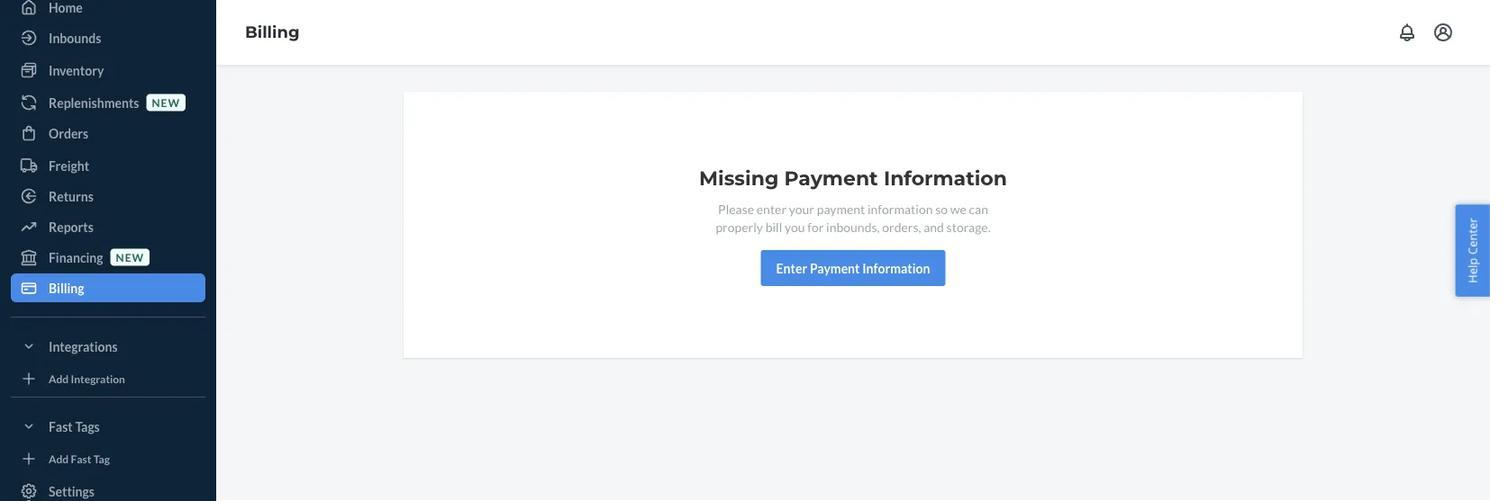 Task type: locate. For each thing, give the bounding box(es) containing it.
payment
[[785, 166, 878, 191], [810, 261, 860, 276]]

information down orders,
[[863, 261, 930, 276]]

add
[[49, 373, 69, 386], [49, 453, 69, 466]]

replenishments
[[49, 95, 139, 110]]

can
[[969, 201, 989, 217]]

new down reports link
[[116, 251, 144, 264]]

orders
[[49, 126, 89, 141]]

for
[[808, 219, 824, 235]]

1 vertical spatial payment
[[810, 261, 860, 276]]

new
[[152, 96, 180, 109], [116, 251, 144, 264]]

1 horizontal spatial billing
[[245, 22, 300, 42]]

billing
[[245, 22, 300, 42], [49, 281, 84, 296]]

integrations
[[49, 339, 118, 355]]

new for replenishments
[[152, 96, 180, 109]]

0 vertical spatial add
[[49, 373, 69, 386]]

billing link
[[245, 22, 300, 42], [11, 274, 205, 303]]

fast left tags
[[49, 420, 73, 435]]

center
[[1465, 218, 1481, 255]]

help center button
[[1456, 205, 1491, 297]]

information inside button
[[863, 261, 930, 276]]

add up settings
[[49, 453, 69, 466]]

fast left "tag"
[[71, 453, 91, 466]]

fast
[[49, 420, 73, 435], [71, 453, 91, 466]]

0 horizontal spatial billing
[[49, 281, 84, 296]]

information
[[868, 201, 933, 217]]

integration
[[71, 373, 125, 386]]

1 vertical spatial add
[[49, 453, 69, 466]]

add for add fast tag
[[49, 453, 69, 466]]

1 add from the top
[[49, 373, 69, 386]]

add fast tag
[[49, 453, 110, 466]]

your
[[789, 201, 815, 217]]

tag
[[93, 453, 110, 466]]

2 add from the top
[[49, 453, 69, 466]]

please
[[718, 201, 754, 217]]

payment for missing
[[785, 166, 878, 191]]

reports link
[[11, 213, 205, 242]]

add fast tag link
[[11, 449, 205, 470]]

add left integration
[[49, 373, 69, 386]]

missing payment information
[[699, 166, 1008, 191]]

payment inside button
[[810, 261, 860, 276]]

1 vertical spatial new
[[116, 251, 144, 264]]

1 vertical spatial information
[[863, 261, 930, 276]]

help
[[1465, 258, 1481, 284]]

help center
[[1465, 218, 1481, 284]]

missing
[[699, 166, 779, 191]]

information up so
[[884, 166, 1008, 191]]

1 horizontal spatial billing link
[[245, 22, 300, 42]]

1 horizontal spatial new
[[152, 96, 180, 109]]

0 vertical spatial payment
[[785, 166, 878, 191]]

payment right enter
[[810, 261, 860, 276]]

0 horizontal spatial new
[[116, 251, 144, 264]]

orders link
[[11, 119, 205, 148]]

so
[[936, 201, 948, 217]]

payment up payment
[[785, 166, 878, 191]]

add integration link
[[11, 369, 205, 390]]

0 vertical spatial fast
[[49, 420, 73, 435]]

reports
[[49, 219, 94, 235]]

1 vertical spatial billing link
[[11, 274, 205, 303]]

properly
[[716, 219, 763, 235]]

new up orders link
[[152, 96, 180, 109]]

returns
[[49, 189, 94, 204]]

settings link
[[11, 478, 205, 502]]

information
[[884, 166, 1008, 191], [863, 261, 930, 276]]

0 vertical spatial new
[[152, 96, 180, 109]]

0 vertical spatial information
[[884, 166, 1008, 191]]

inventory link
[[11, 56, 205, 85]]

bill
[[766, 219, 783, 235]]

1 vertical spatial billing
[[49, 281, 84, 296]]



Task type: describe. For each thing, give the bounding box(es) containing it.
information for enter payment information
[[863, 261, 930, 276]]

storage.
[[947, 219, 991, 235]]

enter payment information button
[[761, 251, 946, 287]]

add integration
[[49, 373, 125, 386]]

inbounds
[[49, 30, 101, 46]]

financing
[[49, 250, 103, 265]]

you
[[785, 219, 805, 235]]

please enter your payment information so we can properly bill you for inbounds, orders, and storage.
[[716, 201, 991, 235]]

integrations button
[[11, 333, 205, 361]]

and
[[924, 219, 944, 235]]

freight link
[[11, 151, 205, 180]]

new for financing
[[116, 251, 144, 264]]

information for missing payment information
[[884, 166, 1008, 191]]

0 vertical spatial billing link
[[245, 22, 300, 42]]

enter
[[777, 261, 808, 276]]

0 horizontal spatial billing link
[[11, 274, 205, 303]]

inventory
[[49, 63, 104, 78]]

add for add integration
[[49, 373, 69, 386]]

inbounds link
[[11, 23, 205, 52]]

returns link
[[11, 182, 205, 211]]

settings
[[49, 484, 95, 500]]

open account menu image
[[1433, 22, 1455, 43]]

freight
[[49, 158, 89, 173]]

payment for enter
[[810, 261, 860, 276]]

we
[[951, 201, 967, 217]]

enter
[[757, 201, 787, 217]]

fast tags
[[49, 420, 100, 435]]

tags
[[75, 420, 100, 435]]

enter payment information
[[777, 261, 930, 276]]

inbounds,
[[827, 219, 880, 235]]

1 vertical spatial fast
[[71, 453, 91, 466]]

open notifications image
[[1397, 22, 1419, 43]]

fast tags button
[[11, 413, 205, 442]]

orders,
[[883, 219, 922, 235]]

0 vertical spatial billing
[[245, 22, 300, 42]]

fast inside dropdown button
[[49, 420, 73, 435]]

payment
[[817, 201, 865, 217]]



Task type: vqa. For each thing, say whether or not it's contained in the screenshot.
Settings
yes



